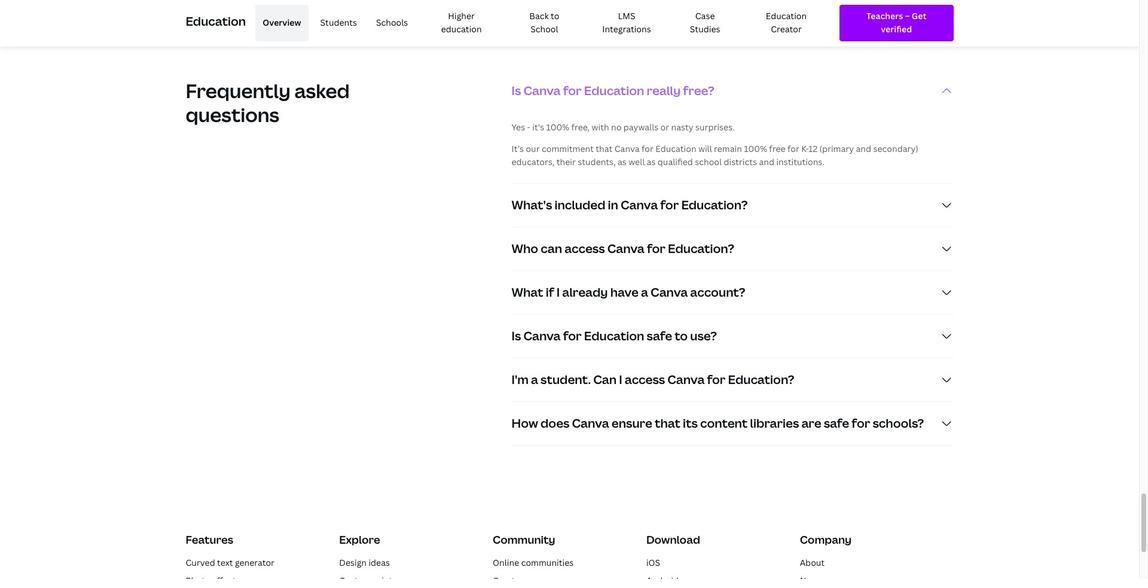 Task type: locate. For each thing, give the bounding box(es) containing it.
about
[[800, 557, 825, 568]]

will
[[699, 143, 712, 154]]

design ideas link
[[339, 557, 390, 568]]

surprises.
[[696, 121, 735, 133]]

education? up libraries
[[728, 371, 795, 387]]

safe
[[647, 328, 672, 344], [824, 415, 850, 431]]

that
[[596, 143, 613, 154], [655, 415, 681, 431]]

is inside dropdown button
[[512, 328, 521, 344]]

to right back
[[551, 10, 560, 22]]

1 horizontal spatial as
[[647, 156, 656, 167]]

teachers – get verified image
[[851, 10, 943, 36]]

about link
[[800, 557, 825, 568]]

0 vertical spatial education?
[[682, 197, 748, 213]]

really
[[647, 82, 681, 99]]

0 vertical spatial to
[[551, 10, 560, 22]]

how does canva ensure that its content libraries are safe for schools? button
[[512, 402, 954, 445]]

100%
[[546, 121, 570, 133], [744, 143, 767, 154]]

is
[[512, 82, 521, 99], [512, 328, 521, 344]]

1 vertical spatial education?
[[668, 240, 735, 256]]

i right can
[[619, 371, 622, 387]]

frequently
[[186, 78, 291, 103]]

12
[[809, 143, 818, 154]]

canva right have
[[651, 284, 688, 300]]

free,
[[572, 121, 590, 133]]

education element
[[186, 0, 954, 46]]

i'm
[[512, 371, 529, 387]]

that up students,
[[596, 143, 613, 154]]

0 vertical spatial a
[[641, 284, 648, 300]]

can
[[541, 240, 562, 256]]

safe right are
[[824, 415, 850, 431]]

0 vertical spatial is
[[512, 82, 521, 99]]

education? up account?
[[668, 240, 735, 256]]

a right have
[[641, 284, 648, 300]]

1 horizontal spatial a
[[641, 284, 648, 300]]

0 horizontal spatial access
[[565, 240, 605, 256]]

canva on tablets image
[[186, 0, 954, 11]]

0 horizontal spatial to
[[551, 10, 560, 22]]

as right well
[[647, 156, 656, 167]]

1 vertical spatial that
[[655, 415, 681, 431]]

is canva for education safe to use? button
[[512, 314, 954, 358]]

education?
[[682, 197, 748, 213], [668, 240, 735, 256], [728, 371, 795, 387]]

1 vertical spatial a
[[531, 371, 538, 387]]

to inside back to school
[[551, 10, 560, 22]]

1 vertical spatial is
[[512, 328, 521, 344]]

i'm a student. can i access canva for education? button
[[512, 358, 954, 401]]

1 vertical spatial 100%
[[744, 143, 767, 154]]

as
[[618, 156, 627, 167], [647, 156, 656, 167]]

education? inside who can access canva for education? dropdown button
[[668, 240, 735, 256]]

0 vertical spatial 100%
[[546, 121, 570, 133]]

k-
[[802, 143, 809, 154]]

menu bar containing higher education
[[251, 5, 830, 41]]

education? inside what's included in canva for education? dropdown button
[[682, 197, 748, 213]]

to inside is canva for education safe to use? dropdown button
[[675, 328, 688, 344]]

1 vertical spatial access
[[625, 371, 665, 387]]

0 vertical spatial safe
[[647, 328, 672, 344]]

is inside dropdown button
[[512, 82, 521, 99]]

are
[[802, 415, 822, 431]]

1 horizontal spatial and
[[856, 143, 872, 154]]

education inside dropdown button
[[584, 82, 645, 99]]

it's
[[512, 143, 524, 154]]

and right (primary
[[856, 143, 872, 154]]

integrations
[[603, 24, 651, 35]]

1 vertical spatial and
[[759, 156, 775, 167]]

can
[[594, 371, 617, 387]]

is up yes
[[512, 82, 521, 99]]

0 horizontal spatial as
[[618, 156, 627, 167]]

0 vertical spatial access
[[565, 240, 605, 256]]

qualified
[[658, 156, 693, 167]]

free?
[[683, 82, 715, 99]]

as left well
[[618, 156, 627, 167]]

schools link
[[369, 5, 415, 41]]

1 horizontal spatial i
[[619, 371, 622, 387]]

education
[[766, 10, 807, 22], [186, 13, 246, 29], [584, 82, 645, 99], [656, 143, 697, 154], [584, 328, 645, 344]]

libraries
[[750, 415, 799, 431]]

back to school
[[530, 10, 560, 35]]

what if i already have a canva account? button
[[512, 271, 954, 314]]

text
[[217, 557, 233, 568]]

their
[[557, 156, 576, 167]]

is up i'm
[[512, 328, 521, 344]]

for up free, in the top of the page
[[563, 82, 582, 99]]

canva up its
[[668, 371, 705, 387]]

back to school link
[[508, 5, 581, 41]]

access
[[565, 240, 605, 256], [625, 371, 665, 387]]

for
[[563, 82, 582, 99], [642, 143, 654, 154], [788, 143, 800, 154], [661, 197, 679, 213], [647, 240, 666, 256], [563, 328, 582, 344], [707, 371, 726, 387], [852, 415, 871, 431]]

1 is from the top
[[512, 82, 521, 99]]

to
[[551, 10, 560, 22], [675, 328, 688, 344]]

a inside dropdown button
[[641, 284, 648, 300]]

communities
[[521, 557, 574, 568]]

canva
[[524, 82, 561, 99], [615, 143, 640, 154], [621, 197, 658, 213], [608, 240, 645, 256], [651, 284, 688, 300], [524, 328, 561, 344], [668, 371, 705, 387], [572, 415, 609, 431]]

content
[[701, 415, 748, 431]]

that left its
[[655, 415, 681, 431]]

yes - it's 100% free, with no paywalls or nasty surprises.
[[512, 121, 735, 133]]

generator
[[235, 557, 275, 568]]

0 horizontal spatial safe
[[647, 328, 672, 344]]

0 horizontal spatial that
[[596, 143, 613, 154]]

0 horizontal spatial a
[[531, 371, 538, 387]]

have
[[611, 284, 639, 300]]

1 vertical spatial to
[[675, 328, 688, 344]]

a right i'm
[[531, 371, 538, 387]]

what's included in canva for education? button
[[512, 183, 954, 227]]

menu bar
[[251, 5, 830, 41]]

0 vertical spatial i
[[557, 284, 560, 300]]

case studies
[[690, 10, 721, 35]]

education inside dropdown button
[[584, 328, 645, 344]]

paywalls
[[624, 121, 659, 133]]

education inside it's our commitment that canva for education will remain 100% free for k-12 (primary and secondary) educators, their students, as well as qualified school districts and institutions.
[[656, 143, 697, 154]]

i inside dropdown button
[[619, 371, 622, 387]]

100% up districts
[[744, 143, 767, 154]]

features
[[186, 532, 233, 547]]

in
[[608, 197, 619, 213]]

1 vertical spatial safe
[[824, 415, 850, 431]]

lms integrations link
[[586, 5, 668, 41]]

school
[[695, 156, 722, 167]]

who
[[512, 240, 539, 256]]

districts
[[724, 156, 757, 167]]

1 horizontal spatial access
[[625, 371, 665, 387]]

curved text generator
[[186, 557, 275, 568]]

overview
[[263, 17, 301, 28]]

education? down school
[[682, 197, 748, 213]]

our
[[526, 143, 540, 154]]

0 vertical spatial and
[[856, 143, 872, 154]]

canva up well
[[615, 143, 640, 154]]

1 horizontal spatial to
[[675, 328, 688, 344]]

design ideas
[[339, 557, 390, 568]]

safe left the use? at the right bottom
[[647, 328, 672, 344]]

overview link
[[256, 5, 308, 41]]

1 horizontal spatial safe
[[824, 415, 850, 431]]

and down free
[[759, 156, 775, 167]]

2 is from the top
[[512, 328, 521, 344]]

lms
[[618, 10, 636, 22]]

canva right in
[[621, 197, 658, 213]]

i
[[557, 284, 560, 300], [619, 371, 622, 387]]

a
[[641, 284, 648, 300], [531, 371, 538, 387]]

0 horizontal spatial 100%
[[546, 121, 570, 133]]

asked
[[295, 78, 350, 103]]

0 horizontal spatial i
[[557, 284, 560, 300]]

1 horizontal spatial that
[[655, 415, 681, 431]]

to left the use? at the right bottom
[[675, 328, 688, 344]]

0 vertical spatial that
[[596, 143, 613, 154]]

it's our commitment that canva for education will remain 100% free for k-12 (primary and secondary) educators, their students, as well as qualified school districts and institutions.
[[512, 143, 919, 167]]

100% right the it's
[[546, 121, 570, 133]]

100% inside it's our commitment that canva for education will remain 100% free for k-12 (primary and secondary) educators, their students, as well as qualified school districts and institutions.
[[744, 143, 767, 154]]

no
[[611, 121, 622, 133]]

1 vertical spatial i
[[619, 371, 622, 387]]

is for is canva for education really free?
[[512, 82, 521, 99]]

canva up have
[[608, 240, 645, 256]]

i right if at the left of the page
[[557, 284, 560, 300]]

for up how does canva ensure that its content libraries are safe for schools?
[[707, 371, 726, 387]]

explore
[[339, 532, 380, 547]]

for left schools?
[[852, 415, 871, 431]]

2 vertical spatial education?
[[728, 371, 795, 387]]

is canva for education really free? button
[[512, 69, 954, 112]]

curved
[[186, 557, 215, 568]]

1 horizontal spatial 100%
[[744, 143, 767, 154]]

for up well
[[642, 143, 654, 154]]

does
[[541, 415, 570, 431]]

online communities link
[[493, 557, 574, 568]]



Task type: describe. For each thing, give the bounding box(es) containing it.
ios
[[647, 557, 661, 568]]

that inside dropdown button
[[655, 415, 681, 431]]

education
[[441, 24, 482, 35]]

studies
[[690, 24, 721, 35]]

education creator
[[766, 10, 807, 35]]

is canva for education really free?
[[512, 82, 715, 99]]

menu bar inside 'education' element
[[251, 5, 830, 41]]

online
[[493, 557, 519, 568]]

students
[[320, 17, 357, 28]]

nasty
[[671, 121, 694, 133]]

lms integrations
[[603, 10, 651, 35]]

community
[[493, 532, 556, 547]]

company
[[800, 532, 852, 547]]

for left k-
[[788, 143, 800, 154]]

ios link
[[647, 557, 661, 568]]

students,
[[578, 156, 616, 167]]

schools?
[[873, 415, 924, 431]]

what's included in canva for education?
[[512, 197, 748, 213]]

use?
[[690, 328, 717, 344]]

for down what's included in canva for education?
[[647, 240, 666, 256]]

that inside it's our commitment that canva for education will remain 100% free for k-12 (primary and secondary) educators, their students, as well as qualified school districts and institutions.
[[596, 143, 613, 154]]

education? inside i'm a student. can i access canva for education? dropdown button
[[728, 371, 795, 387]]

what
[[512, 284, 544, 300]]

education? for who can access canva for education?
[[668, 240, 735, 256]]

or
[[661, 121, 669, 133]]

if
[[546, 284, 554, 300]]

i'm a student. can i access canva for education?
[[512, 371, 795, 387]]

institutions.
[[777, 156, 825, 167]]

creator
[[771, 24, 802, 35]]

included
[[555, 197, 606, 213]]

who can access canva for education?
[[512, 240, 735, 256]]

2 as from the left
[[647, 156, 656, 167]]

how
[[512, 415, 538, 431]]

design
[[339, 557, 367, 568]]

higher education link
[[420, 5, 503, 41]]

canva up the it's
[[524, 82, 561, 99]]

education creator link
[[743, 5, 830, 41]]

secondary)
[[874, 143, 919, 154]]

-
[[527, 121, 530, 133]]

0 horizontal spatial and
[[759, 156, 775, 167]]

canva inside it's our commitment that canva for education will remain 100% free for k-12 (primary and secondary) educators, their students, as well as qualified school districts and institutions.
[[615, 143, 640, 154]]

a inside dropdown button
[[531, 371, 538, 387]]

account?
[[690, 284, 746, 300]]

1 as from the left
[[618, 156, 627, 167]]

schools
[[376, 17, 408, 28]]

with
[[592, 121, 609, 133]]

higher
[[448, 10, 475, 22]]

free
[[769, 143, 786, 154]]

already
[[562, 284, 608, 300]]

is for is canva for education safe to use?
[[512, 328, 521, 344]]

canva down if at the left of the page
[[524, 328, 561, 344]]

back
[[530, 10, 549, 22]]

for inside dropdown button
[[563, 82, 582, 99]]

educators,
[[512, 156, 555, 167]]

online communities
[[493, 557, 574, 568]]

yes
[[512, 121, 525, 133]]

student.
[[541, 371, 591, 387]]

ensure
[[612, 415, 653, 431]]

curved text generator link
[[186, 557, 275, 568]]

case studies link
[[673, 5, 738, 41]]

school
[[531, 24, 558, 35]]

what if i already have a canva account?
[[512, 284, 746, 300]]

canva right does
[[572, 415, 609, 431]]

for up student.
[[563, 328, 582, 344]]

case
[[696, 10, 715, 22]]

ideas
[[369, 557, 390, 568]]

i inside dropdown button
[[557, 284, 560, 300]]

what's
[[512, 197, 552, 213]]

frequently asked questions
[[186, 78, 350, 127]]

its
[[683, 415, 698, 431]]

is canva for education safe to use?
[[512, 328, 717, 344]]

higher education
[[441, 10, 482, 35]]

well
[[629, 156, 645, 167]]

questions
[[186, 102, 279, 127]]

how does canva ensure that its content libraries are safe for schools?
[[512, 415, 924, 431]]

education? for what's included in canva for education?
[[682, 197, 748, 213]]

commitment
[[542, 143, 594, 154]]

(primary
[[820, 143, 854, 154]]

remain
[[714, 143, 742, 154]]

students link
[[313, 5, 364, 41]]

education inside 'link'
[[766, 10, 807, 22]]

for down qualified
[[661, 197, 679, 213]]



Task type: vqa. For each thing, say whether or not it's contained in the screenshot.


